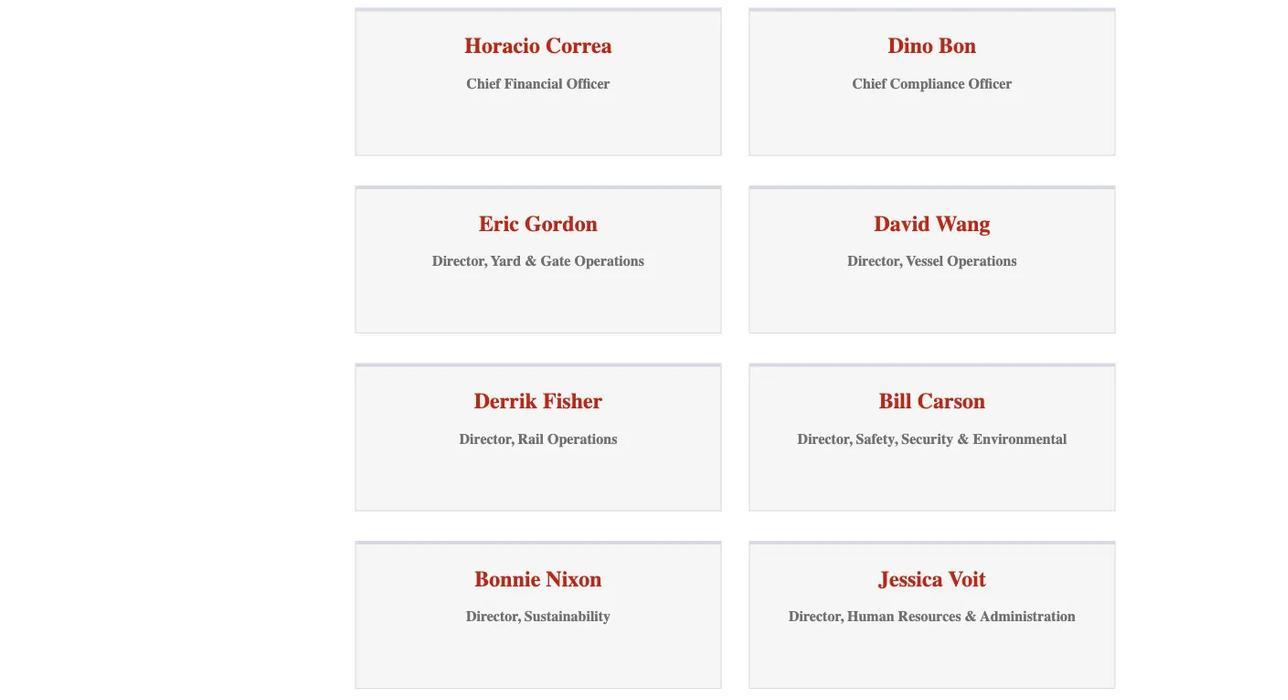 Task type: vqa. For each thing, say whether or not it's contained in the screenshot.
Rail
yes



Task type: describe. For each thing, give the bounding box(es) containing it.
bill carson option
[[749, 363, 1116, 511]]

environmental
[[973, 430, 1067, 447]]

eric gordon option
[[355, 185, 722, 333]]

chief for horacio
[[466, 75, 501, 92]]

fisher
[[543, 389, 603, 414]]

dino bon option
[[749, 8, 1116, 156]]

horacio correa option
[[355, 8, 722, 156]]

director, sustainability
[[466, 608, 611, 625]]

& inside eric gordon option
[[525, 253, 537, 269]]

gate
[[541, 253, 571, 269]]

sustainability
[[525, 608, 611, 625]]

operations for david wang
[[947, 253, 1017, 269]]

horacio correa
[[465, 33, 612, 58]]

chief financial officer
[[466, 75, 610, 92]]

resources
[[898, 608, 961, 625]]

administration
[[980, 608, 1076, 625]]

derrik fisher option
[[355, 363, 722, 511]]

jessica voit option
[[749, 541, 1116, 689]]

wang
[[936, 211, 990, 236]]

director, for eric
[[432, 253, 487, 269]]

officer for dino bon
[[969, 75, 1012, 92]]

eric gordon
[[479, 211, 598, 236]]

bonnie
[[475, 567, 541, 592]]

derrik
[[474, 389, 537, 414]]

director, for bill
[[798, 430, 852, 447]]

dino bon
[[888, 33, 977, 58]]

director, for derrik
[[459, 430, 514, 447]]

bon
[[939, 33, 977, 58]]

carson
[[917, 389, 986, 414]]

chief for dino
[[852, 75, 886, 92]]

derrik fisher
[[474, 389, 603, 414]]



Task type: locate. For each thing, give the bounding box(es) containing it.
dino
[[888, 33, 933, 58]]

director, human resources & administration
[[789, 608, 1076, 625]]

chief down the horacio
[[466, 75, 501, 92]]

vessel
[[906, 253, 944, 269]]

chief
[[466, 75, 501, 92], [852, 75, 886, 92]]

operations down the fisher
[[548, 430, 617, 447]]

nixon
[[546, 567, 602, 592]]

financial
[[504, 75, 563, 92]]

bonnie nixon option
[[355, 541, 722, 689]]

director, inside derrik fisher option
[[459, 430, 514, 447]]

director, down derrik
[[459, 430, 514, 447]]

compliance
[[890, 75, 965, 92]]

0 horizontal spatial officer
[[566, 75, 610, 92]]

officer inside dino bon option
[[969, 75, 1012, 92]]

safety,
[[856, 430, 898, 447]]

human
[[847, 608, 894, 625]]

& inside bill carson option
[[957, 430, 969, 447]]

rail
[[518, 430, 544, 447]]

operations inside david wang option
[[947, 253, 1017, 269]]

&
[[525, 253, 537, 269], [957, 430, 969, 447], [965, 608, 977, 625]]

director, inside the bonnie nixon option
[[466, 608, 521, 625]]

chief compliance officer
[[852, 75, 1012, 92]]

director, for bonnie
[[466, 608, 521, 625]]

2 vertical spatial &
[[965, 608, 977, 625]]

jessica voit
[[878, 567, 986, 592]]

david wang
[[874, 211, 990, 236]]

director,
[[432, 253, 487, 269], [848, 253, 902, 269], [459, 430, 514, 447], [798, 430, 852, 447], [466, 608, 521, 625], [789, 608, 844, 625]]

officer
[[566, 75, 610, 92], [969, 75, 1012, 92]]

director, for jessica
[[789, 608, 844, 625]]

1 horizontal spatial chief
[[852, 75, 886, 92]]

operations for derrik fisher
[[548, 430, 617, 447]]

1 horizontal spatial officer
[[969, 75, 1012, 92]]

& inside jessica voit option
[[965, 608, 977, 625]]

bill
[[879, 389, 912, 414]]

jessica
[[878, 567, 943, 592]]

david
[[874, 211, 930, 236]]

bonnie nixon
[[475, 567, 602, 592]]

& right the security
[[957, 430, 969, 447]]

officer down bon
[[969, 75, 1012, 92]]

security
[[902, 430, 954, 447]]

bill carson
[[879, 389, 986, 414]]

officer inside horacio correa option
[[566, 75, 610, 92]]

director, down david
[[848, 253, 902, 269]]

1 vertical spatial &
[[957, 430, 969, 447]]

eric
[[479, 211, 519, 236]]

1 officer from the left
[[566, 75, 610, 92]]

operations down wang
[[947, 253, 1017, 269]]

operations right gate
[[574, 253, 644, 269]]

operations inside derrik fisher option
[[548, 430, 617, 447]]

chief inside horacio correa option
[[466, 75, 501, 92]]

chief left compliance
[[852, 75, 886, 92]]

horacio
[[465, 33, 540, 58]]

2 officer from the left
[[969, 75, 1012, 92]]

voit
[[948, 567, 986, 592]]

director, inside jessica voit option
[[789, 608, 844, 625]]

officer for horacio correa
[[566, 75, 610, 92]]

director, rail operations
[[459, 430, 617, 447]]

2 chief from the left
[[852, 75, 886, 92]]

& left gate
[[525, 253, 537, 269]]

director, inside david wang option
[[848, 253, 902, 269]]

director, inside eric gordon option
[[432, 253, 487, 269]]

correa
[[546, 33, 612, 58]]

director, down bonnie
[[466, 608, 521, 625]]

director, left human
[[789, 608, 844, 625]]

director, left yard
[[432, 253, 487, 269]]

1 chief from the left
[[466, 75, 501, 92]]

director, inside bill carson option
[[798, 430, 852, 447]]

& for bill
[[957, 430, 969, 447]]

yard
[[491, 253, 521, 269]]

operations inside eric gordon option
[[574, 253, 644, 269]]

director, vessel operations
[[848, 253, 1017, 269]]

director, yard & gate operations
[[432, 253, 644, 269]]

gordon
[[525, 211, 598, 236]]

& for jessica
[[965, 608, 977, 625]]

0 vertical spatial &
[[525, 253, 537, 269]]

director, safety, security & environmental
[[798, 430, 1067, 447]]

& down voit
[[965, 608, 977, 625]]

director, for david
[[848, 253, 902, 269]]

chief inside dino bon option
[[852, 75, 886, 92]]

officer down the correa
[[566, 75, 610, 92]]

director, left safety,
[[798, 430, 852, 447]]

0 horizontal spatial chief
[[466, 75, 501, 92]]

operations
[[574, 253, 644, 269], [947, 253, 1017, 269], [548, 430, 617, 447]]

david wang option
[[749, 185, 1116, 333]]



